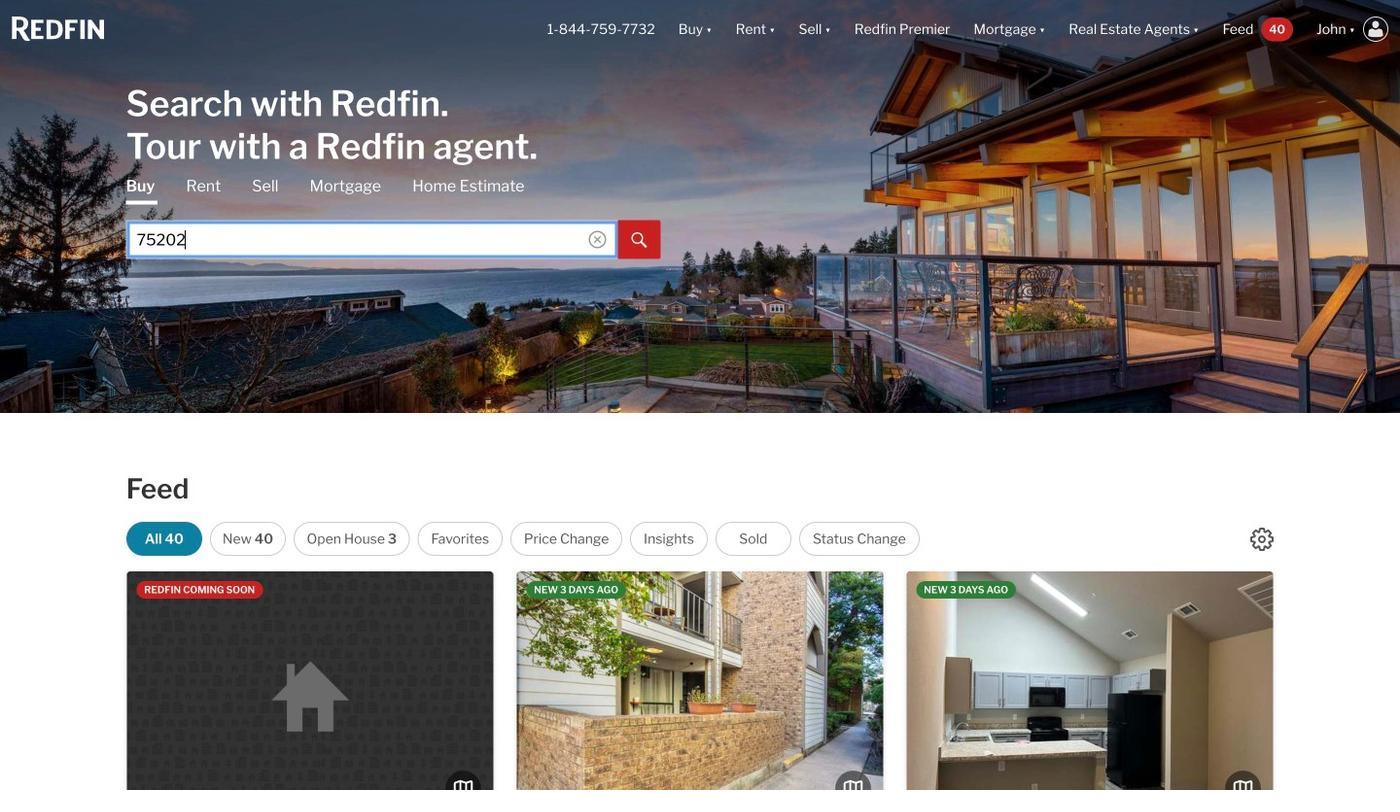 Task type: describe. For each thing, give the bounding box(es) containing it.
Price Change radio
[[511, 522, 622, 556]]

Sold radio
[[715, 522, 791, 556]]

submit search image
[[632, 233, 647, 248]]

Status Change radio
[[799, 522, 920, 556]]

clear input button
[[589, 234, 606, 252]]

1 photo of 6108 abrams rd #225, dallas, tx 75231 image from the left
[[906, 572, 1273, 791]]

search input image
[[589, 231, 606, 248]]

Favorites radio
[[418, 522, 503, 556]]

2 photo of 6108 abrams rd #225, dallas, tx 75231 image from the left
[[1273, 572, 1400, 791]]



Task type: locate. For each thing, give the bounding box(es) containing it.
All radio
[[126, 522, 202, 556]]

option group
[[126, 522, 920, 556]]

photo of 1807 108th ave, oakland, ca 94603 image
[[127, 572, 494, 791]]

Insights radio
[[630, 522, 708, 556]]

Open House radio
[[294, 522, 410, 556]]

1 photo of 6108 abrams rd #406, dallas, tx 75231 image from the left
[[517, 572, 884, 791]]

tab list
[[126, 176, 661, 259]]

City, Address, School, Agent, ZIP search field
[[126, 220, 618, 259]]

2 photo of 6108 abrams rd #406, dallas, tx 75231 image from the left
[[883, 572, 1250, 791]]

New radio
[[210, 522, 286, 556]]

photo of 6108 abrams rd #406, dallas, tx 75231 image
[[517, 572, 884, 791], [883, 572, 1250, 791]]

photo of 6108 abrams rd #225, dallas, tx 75231 image
[[906, 572, 1273, 791], [1273, 572, 1400, 791]]



Task type: vqa. For each thing, say whether or not it's contained in the screenshot.
tab list
yes



